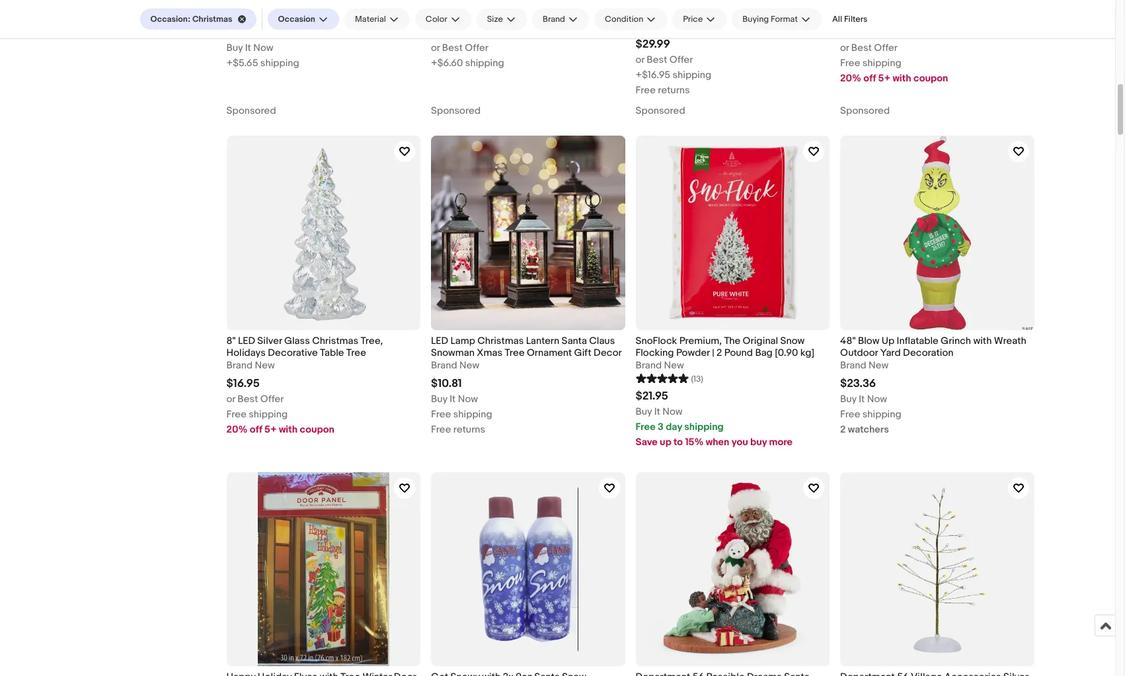 Task type: locate. For each thing, give the bounding box(es) containing it.
0 horizontal spatial tree
[[346, 346, 366, 359]]

brand down outdoor
[[841, 359, 867, 372]]

48" blow up inflatable grinch with wreath outdoor yard decoration brand new $23.36 buy it now free shipping 2 watchers
[[841, 334, 1027, 436]]

shipping down $10.81
[[454, 408, 493, 421]]

premium,
[[680, 334, 722, 347]]

save
[[636, 436, 658, 448]]

1 horizontal spatial christmas
[[312, 334, 359, 347]]

christmas inside the occasion: christmas link
[[192, 14, 233, 24]]

best down $42.99
[[442, 42, 463, 54]]

christmas up $15.00
[[192, 14, 233, 24]]

1 led from the left
[[238, 334, 255, 347]]

buy inside led lamp christmas lantern santa claus snowman xmas tree ornament gift decor brand new $10.81 buy it now free shipping free returns
[[431, 393, 448, 405]]

snow
[[781, 334, 805, 347]]

0 horizontal spatial with
[[279, 423, 298, 436]]

owned for $15.00
[[246, 8, 278, 20]]

led lamp christmas lantern santa claus snowman xmas tree ornament gift decor image
[[431, 136, 625, 330]]

0 vertical spatial 2
[[717, 346, 723, 359]]

2 horizontal spatial pre-
[[636, 20, 655, 32]]

brand inside 48" blow up inflatable grinch with wreath outdoor yard decoration brand new $23.36 buy it now free shipping 2 watchers
[[841, 359, 867, 372]]

$29.99
[[636, 38, 671, 51]]

offer inside 8" led silver glass christmas tree, holidays decorative table tree brand new $16.95 or best offer free shipping 20% off 5+ with coupon
[[260, 393, 284, 405]]

$16.95
[[227, 377, 260, 390]]

20%
[[841, 72, 862, 85], [227, 423, 248, 436]]

0 vertical spatial 5+
[[879, 72, 891, 85]]

it inside $21.95 buy it now free 3 day shipping save up to 15% when you buy more
[[655, 405, 661, 418]]

0 horizontal spatial off
[[250, 423, 262, 436]]

offer inside pre-owned $42.99 or best offer +$6.60 shipping
[[465, 42, 489, 54]]

1 vertical spatial coupon
[[300, 423, 335, 436]]

2 left watchers
[[841, 423, 846, 436]]

owned up "$29.99"
[[655, 20, 688, 32]]

1 horizontal spatial off
[[864, 72, 877, 85]]

free inside $21.95 buy it now free 3 day shipping save up to 15% when you buy more
[[636, 421, 656, 433]]

table
[[320, 346, 344, 359]]

it down $23.36
[[859, 393, 865, 405]]

condition button
[[595, 9, 668, 30]]

or down '$16.95'
[[227, 393, 235, 405]]

48" blow up inflatable grinch with wreath outdoor yard decoration image
[[841, 136, 1035, 330]]

size button
[[477, 9, 527, 30]]

it down $10.81
[[450, 393, 456, 405]]

christmas
[[192, 14, 233, 24], [312, 334, 359, 347], [478, 334, 524, 347]]

new inside 48" blow up inflatable grinch with wreath outdoor yard decoration brand new $23.36 buy it now free shipping 2 watchers
[[869, 359, 889, 372]]

owned for $29.99
[[655, 20, 688, 32]]

buy inside $15.00 buy it now +$5.65 shipping
[[227, 42, 243, 54]]

tree inside led lamp christmas lantern santa claus snowman xmas tree ornament gift decor brand new $10.81 buy it now free shipping free returns
[[505, 346, 525, 359]]

returns down $10.81
[[454, 423, 486, 436]]

1 vertical spatial 5+
[[265, 423, 277, 436]]

shipping up 15%
[[685, 421, 724, 433]]

the
[[725, 334, 741, 347]]

owned inside pre-owned $42.99 or best offer +$6.60 shipping
[[450, 8, 483, 20]]

0 horizontal spatial pre-
[[227, 8, 246, 20]]

+$16.95
[[636, 69, 671, 81]]

color button
[[415, 9, 471, 30]]

1 vertical spatial 20%
[[227, 423, 248, 436]]

holidays
[[227, 346, 266, 359]]

3 sponsored from the left
[[636, 105, 686, 117]]

2 right |
[[717, 346, 723, 359]]

all filters
[[833, 14, 868, 24]]

best up '+$16.95'
[[647, 54, 668, 66]]

it down $15.00
[[245, 42, 251, 54]]

2
[[717, 346, 723, 359], [841, 423, 846, 436]]

coupon
[[914, 72, 949, 85], [300, 423, 335, 436]]

tree right xmas on the left of the page
[[505, 346, 525, 359]]

shipping up watchers
[[863, 408, 902, 421]]

$23.36
[[841, 377, 877, 390]]

buy down $10.81
[[431, 393, 448, 405]]

5+ inside 8" led silver glass christmas tree, holidays decorative table tree brand new $16.95 or best offer free shipping 20% off 5+ with coupon
[[265, 423, 277, 436]]

best
[[442, 42, 463, 54], [852, 42, 872, 54], [647, 54, 668, 66], [238, 393, 258, 405]]

it up 3
[[655, 405, 661, 418]]

led inside led lamp christmas lantern santa claus snowman xmas tree ornament gift decor brand new $10.81 buy it now free shipping free returns
[[431, 334, 449, 347]]

0 horizontal spatial 20%
[[227, 423, 248, 436]]

0 vertical spatial off
[[864, 72, 877, 85]]

1 horizontal spatial 5+
[[879, 72, 891, 85]]

0 vertical spatial coupon
[[914, 72, 949, 85]]

offer down $42.99
[[465, 42, 489, 54]]

decoration
[[904, 346, 954, 359]]

tree
[[346, 346, 366, 359], [505, 346, 525, 359]]

new
[[869, 8, 889, 20], [255, 359, 275, 372], [460, 359, 480, 372], [664, 359, 684, 372], [869, 359, 889, 372]]

sponsored
[[227, 105, 276, 117], [431, 105, 481, 117], [636, 105, 686, 117], [841, 105, 890, 117]]

brand down snowman
[[431, 359, 457, 372]]

shipping
[[260, 57, 299, 69], [466, 57, 504, 69], [863, 57, 902, 69], [673, 69, 712, 81], [249, 408, 288, 421], [454, 408, 493, 421], [863, 408, 902, 421], [685, 421, 724, 433]]

1 sponsored from the left
[[227, 105, 276, 117]]

pre- up $42.99
[[431, 8, 450, 20]]

new inside 8" led silver glass christmas tree, holidays decorative table tree brand new $16.95 or best offer free shipping 20% off 5+ with coupon
[[255, 359, 275, 372]]

offer
[[465, 42, 489, 54], [875, 42, 898, 54], [670, 54, 693, 66], [260, 393, 284, 405]]

2 led from the left
[[431, 334, 449, 347]]

it inside led lamp christmas lantern santa claus snowman xmas tree ornament gift decor brand new $10.81 buy it now free shipping free returns
[[450, 393, 456, 405]]

off
[[864, 72, 877, 85], [250, 423, 262, 436]]

size
[[487, 14, 503, 24]]

pre-owned up "$29.99"
[[636, 20, 688, 32]]

brand down holidays
[[227, 359, 253, 372]]

free
[[841, 57, 861, 69], [636, 84, 656, 97], [227, 408, 247, 421], [431, 408, 451, 421], [841, 408, 861, 421], [636, 421, 656, 433], [431, 423, 451, 436]]

now down $10.81
[[458, 393, 478, 405]]

0 horizontal spatial 2
[[717, 346, 723, 359]]

15%
[[686, 436, 704, 448]]

$42.99
[[431, 26, 468, 39]]

buy inside 48" blow up inflatable grinch with wreath outdoor yard decoration brand new $23.36 buy it now free shipping 2 watchers
[[841, 393, 857, 405]]

with
[[893, 72, 912, 85], [974, 334, 992, 347], [279, 423, 298, 436]]

2 tree from the left
[[505, 346, 525, 359]]

it
[[245, 42, 251, 54], [450, 393, 456, 405], [859, 393, 865, 405], [655, 405, 661, 418]]

led left the lamp
[[431, 334, 449, 347]]

owned up $15.00
[[246, 8, 278, 20]]

now inside $15.00 buy it now +$5.65 shipping
[[253, 42, 274, 54]]

new down yard
[[869, 359, 889, 372]]

offer down $23.95
[[875, 42, 898, 54]]

shipping right +$5.65
[[260, 57, 299, 69]]

new down snowman
[[460, 359, 480, 372]]

off down '$16.95'
[[250, 423, 262, 436]]

2 horizontal spatial owned
[[655, 20, 688, 32]]

new down holidays
[[255, 359, 275, 372]]

now down $23.36
[[868, 393, 888, 405]]

0 horizontal spatial coupon
[[300, 423, 335, 436]]

pre-owned
[[227, 8, 278, 20], [636, 20, 688, 32]]

buy up +$5.65
[[227, 42, 243, 54]]

1 horizontal spatial coupon
[[914, 72, 949, 85]]

8" led silver glass christmas tree, holidays decorative table tree image
[[227, 136, 421, 330]]

pre- up "$29.99"
[[636, 20, 655, 32]]

1 horizontal spatial returns
[[658, 84, 690, 97]]

1 tree from the left
[[346, 346, 366, 359]]

up
[[882, 334, 895, 347]]

20% down $23.95
[[841, 72, 862, 85]]

2 sponsored from the left
[[431, 105, 481, 117]]

buy
[[751, 436, 767, 448]]

decorative
[[268, 346, 318, 359]]

shipping down $23.95
[[863, 57, 902, 69]]

1 horizontal spatial pre-owned
[[636, 20, 688, 32]]

department 56 village accessories silver and gold twinkle tree lit figure 11 in. image
[[841, 472, 1035, 666]]

or down $23.95
[[841, 42, 850, 54]]

0 horizontal spatial owned
[[246, 8, 278, 20]]

or up '+$16.95'
[[636, 54, 645, 66]]

pre-owned up $15.00
[[227, 8, 278, 20]]

with inside brand new $23.95 or best offer free shipping 20% off 5+ with coupon
[[893, 72, 912, 85]]

+$5.65
[[227, 57, 258, 69]]

0 horizontal spatial 5+
[[265, 423, 277, 436]]

up
[[660, 436, 672, 448]]

offer down decorative at bottom
[[260, 393, 284, 405]]

1 horizontal spatial 20%
[[841, 72, 862, 85]]

0 horizontal spatial pre-owned
[[227, 8, 278, 20]]

returns down '+$16.95'
[[658, 84, 690, 97]]

or
[[431, 42, 440, 54], [841, 42, 850, 54], [636, 54, 645, 66], [227, 393, 235, 405]]

1 horizontal spatial led
[[431, 334, 449, 347]]

0 vertical spatial with
[[893, 72, 912, 85]]

buy down "$21.95"
[[636, 405, 652, 418]]

brand down flocking
[[636, 359, 662, 372]]

pre-owned for $29.99
[[636, 20, 688, 32]]

decor
[[594, 346, 622, 359]]

brand inside brand new $23.95 or best offer free shipping 20% off 5+ with coupon
[[841, 8, 867, 20]]

best down $23.95
[[852, 42, 872, 54]]

1 horizontal spatial 2
[[841, 423, 846, 436]]

0 horizontal spatial christmas
[[192, 14, 233, 24]]

shipping inside $29.99 or best offer +$16.95 shipping free returns
[[673, 69, 712, 81]]

1 vertical spatial off
[[250, 423, 262, 436]]

it inside 48" blow up inflatable grinch with wreath outdoor yard decoration brand new $23.36 buy it now free shipping 2 watchers
[[859, 393, 865, 405]]

christmas left tree,
[[312, 334, 359, 347]]

shipping right +$6.60
[[466, 57, 504, 69]]

ornament
[[527, 346, 572, 359]]

shipping right '+$16.95'
[[673, 69, 712, 81]]

or up +$6.60
[[431, 42, 440, 54]]

you
[[732, 436, 749, 448]]

led
[[238, 334, 255, 347], [431, 334, 449, 347]]

1 horizontal spatial tree
[[505, 346, 525, 359]]

1 vertical spatial returns
[[454, 423, 486, 436]]

christmas right the lamp
[[478, 334, 524, 347]]

1 horizontal spatial owned
[[450, 8, 483, 20]]

all filters button
[[827, 9, 874, 30]]

or inside pre-owned $42.99 or best offer +$6.60 shipping
[[431, 42, 440, 54]]

new right filters
[[869, 8, 889, 20]]

owned
[[246, 8, 278, 20], [450, 8, 483, 20], [655, 20, 688, 32]]

brand right size dropdown button
[[543, 14, 566, 24]]

1 horizontal spatial with
[[893, 72, 912, 85]]

1 horizontal spatial pre-
[[431, 8, 450, 20]]

coupon inside brand new $23.95 or best offer free shipping 20% off 5+ with coupon
[[914, 72, 949, 85]]

brand
[[841, 8, 867, 20], [543, 14, 566, 24], [227, 359, 253, 372], [431, 359, 457, 372], [636, 359, 662, 372], [841, 359, 867, 372]]

off inside 8" led silver glass christmas tree, holidays decorative table tree brand new $16.95 or best offer free shipping 20% off 5+ with coupon
[[250, 423, 262, 436]]

1 vertical spatial 2
[[841, 423, 846, 436]]

tree,
[[361, 334, 383, 347]]

occasion: christmas
[[150, 14, 233, 24]]

buy down $23.36
[[841, 393, 857, 405]]

now inside $21.95 buy it now free 3 day shipping save up to 15% when you buy more
[[663, 405, 683, 418]]

kg]
[[801, 346, 815, 359]]

owned up $42.99
[[450, 8, 483, 20]]

christmas inside 8" led silver glass christmas tree, holidays decorative table tree brand new $16.95 or best offer free shipping 20% off 5+ with coupon
[[312, 334, 359, 347]]

4 sponsored from the left
[[841, 105, 890, 117]]

new down powder
[[664, 359, 684, 372]]

now down $15.00
[[253, 42, 274, 54]]

best down '$16.95'
[[238, 393, 258, 405]]

off down $23.95
[[864, 72, 877, 85]]

gift
[[575, 346, 592, 359]]

0 horizontal spatial led
[[238, 334, 255, 347]]

now up the day
[[663, 405, 683, 418]]

powder
[[677, 346, 710, 359]]

0 vertical spatial returns
[[658, 84, 690, 97]]

0 horizontal spatial returns
[[454, 423, 486, 436]]

coupon inside 8" led silver glass christmas tree, holidays decorative table tree brand new $16.95 or best offer free shipping 20% off 5+ with coupon
[[300, 423, 335, 436]]

shipping down '$16.95'
[[249, 408, 288, 421]]

brand button
[[532, 9, 589, 30]]

2 vertical spatial with
[[279, 423, 298, 436]]

buy
[[227, 42, 243, 54], [431, 393, 448, 405], [841, 393, 857, 405], [636, 405, 652, 418]]

now
[[253, 42, 274, 54], [458, 393, 478, 405], [868, 393, 888, 405], [663, 405, 683, 418]]

sponsored for $42.99
[[431, 105, 481, 117]]

2 inside 48" blow up inflatable grinch with wreath outdoor yard decoration brand new $23.36 buy it now free shipping 2 watchers
[[841, 423, 846, 436]]

offer up '+$16.95'
[[670, 54, 693, 66]]

yard
[[881, 346, 901, 359]]

tree inside 8" led silver glass christmas tree, holidays decorative table tree brand new $16.95 or best offer free shipping 20% off 5+ with coupon
[[346, 346, 366, 359]]

pre- up $15.00
[[227, 8, 246, 20]]

brand up $23.95
[[841, 8, 867, 20]]

2 horizontal spatial christmas
[[478, 334, 524, 347]]

20% down '$16.95'
[[227, 423, 248, 436]]

outdoor
[[841, 346, 879, 359]]

filters
[[845, 14, 868, 24]]

2 horizontal spatial with
[[974, 334, 992, 347]]

1 vertical spatial with
[[974, 334, 992, 347]]

tree right 'table'
[[346, 346, 366, 359]]

20% inside brand new $23.95 or best offer free shipping 20% off 5+ with coupon
[[841, 72, 862, 85]]

snoflock
[[636, 334, 678, 347]]

sponsored for $29.99
[[636, 105, 686, 117]]

wreath
[[995, 334, 1027, 347]]

brand inside led lamp christmas lantern santa claus snowman xmas tree ornament gift decor brand new $10.81 buy it now free shipping free returns
[[431, 359, 457, 372]]

shipping inside pre-owned $42.99 or best offer +$6.60 shipping
[[466, 57, 504, 69]]

led right 8"
[[238, 334, 255, 347]]

returns
[[658, 84, 690, 97], [454, 423, 486, 436]]

0 vertical spatial 20%
[[841, 72, 862, 85]]



Task type: describe. For each thing, give the bounding box(es) containing it.
pre- inside pre-owned $42.99 or best offer +$6.60 shipping
[[431, 8, 450, 20]]

8"
[[227, 334, 236, 347]]

now inside led lamp christmas lantern santa claus snowman xmas tree ornament gift decor brand new $10.81 buy it now free shipping free returns
[[458, 393, 478, 405]]

led inside 8" led silver glass christmas tree, holidays decorative table tree brand new $16.95 or best offer free shipping 20% off 5+ with coupon
[[238, 334, 255, 347]]

original
[[743, 334, 779, 347]]

sponsored for $15.00
[[227, 105, 276, 117]]

$15.00
[[227, 26, 261, 39]]

$23.95
[[841, 26, 876, 39]]

brand new $23.95 or best offer free shipping 20% off 5+ with coupon
[[841, 8, 949, 85]]

or inside $29.99 or best offer +$16.95 shipping free returns
[[636, 54, 645, 66]]

48" blow up inflatable grinch with wreath outdoor yard decoration link
[[841, 334, 1035, 359]]

brand inside dropdown button
[[543, 14, 566, 24]]

now inside 48" blow up inflatable grinch with wreath outdoor yard decoration brand new $23.36 buy it now free shipping 2 watchers
[[868, 393, 888, 405]]

department 56 possible dreams santa with teddy christmas surprise figurine 9 in. image
[[636, 472, 830, 666]]

3
[[658, 421, 664, 433]]

8" led silver glass christmas tree, holidays decorative table tree brand new $16.95 or best offer free shipping 20% off 5+ with coupon
[[227, 334, 383, 436]]

new inside led lamp christmas lantern santa claus snowman xmas tree ornament gift decor brand new $10.81 buy it now free shipping free returns
[[460, 359, 480, 372]]

snowman
[[431, 346, 475, 359]]

more
[[770, 436, 793, 448]]

brand inside 8" led silver glass christmas tree, holidays decorative table tree brand new $16.95 or best offer free shipping 20% off 5+ with coupon
[[227, 359, 253, 372]]

xmas
[[477, 346, 503, 359]]

happy holiday elves with tree  winter door cover 30" x 72" party decor xmas image
[[227, 472, 421, 666]]

offer inside brand new $23.95 or best offer free shipping 20% off 5+ with coupon
[[875, 42, 898, 54]]

lamp
[[451, 334, 476, 347]]

with inside 8" led silver glass christmas tree, holidays decorative table tree brand new $16.95 or best offer free shipping 20% off 5+ with coupon
[[279, 423, 298, 436]]

occasion: christmas link
[[140, 9, 256, 30]]

best inside pre-owned $42.99 or best offer +$6.60 shipping
[[442, 42, 463, 54]]

or inside brand new $23.95 or best offer free shipping 20% off 5+ with coupon
[[841, 42, 850, 54]]

shipping inside $15.00 buy it now +$5.65 shipping
[[260, 57, 299, 69]]

2 inside the snoflock premium, the original snow flocking powder | 2 pound bag [0.90 kg] brand new
[[717, 346, 723, 359]]

shipping inside 48" blow up inflatable grinch with wreath outdoor yard decoration brand new $23.36 buy it now free shipping 2 watchers
[[863, 408, 902, 421]]

$15.00 buy it now +$5.65 shipping
[[227, 26, 299, 69]]

flocking
[[636, 346, 674, 359]]

with inside 48" blow up inflatable grinch with wreath outdoor yard decoration brand new $23.36 buy it now free shipping 2 watchers
[[974, 334, 992, 347]]

best inside 8" led silver glass christmas tree, holidays decorative table tree brand new $16.95 or best offer free shipping 20% off 5+ with coupon
[[238, 393, 258, 405]]

bag
[[756, 346, 773, 359]]

$10.81
[[431, 377, 462, 390]]

free inside brand new $23.95 or best offer free shipping 20% off 5+ with coupon
[[841, 57, 861, 69]]

format
[[771, 14, 798, 24]]

(13)
[[692, 374, 704, 384]]

free inside 48" blow up inflatable grinch with wreath outdoor yard decoration brand new $23.36 buy it now free shipping 2 watchers
[[841, 408, 861, 421]]

48"
[[841, 334, 856, 347]]

inflatable
[[897, 334, 939, 347]]

silver
[[258, 334, 282, 347]]

5+ inside brand new $23.95 or best offer free shipping 20% off 5+ with coupon
[[879, 72, 891, 85]]

free inside 8" led silver glass christmas tree, holidays decorative table tree brand new $16.95 or best offer free shipping 20% off 5+ with coupon
[[227, 408, 247, 421]]

snoflock premium, the original snow flocking powder | 2 pound bag [0.90 kg] brand new
[[636, 334, 815, 372]]

claus
[[590, 334, 615, 347]]

best inside brand new $23.95 or best offer free shipping 20% off 5+ with coupon
[[852, 42, 872, 54]]

pre-owned for $15.00
[[227, 8, 278, 20]]

sponsored for $23.95
[[841, 105, 890, 117]]

new inside the snoflock premium, the original snow flocking powder | 2 pound bag [0.90 kg] brand new
[[664, 359, 684, 372]]

$29.99 or best offer +$16.95 shipping free returns
[[636, 38, 712, 97]]

blow
[[859, 334, 880, 347]]

$21.95 buy it now free 3 day shipping save up to 15% when you buy more
[[636, 390, 793, 448]]

buying format button
[[732, 9, 822, 30]]

glass
[[284, 334, 310, 347]]

[0.90
[[775, 346, 799, 359]]

material
[[355, 14, 386, 24]]

material button
[[345, 9, 410, 30]]

condition
[[605, 14, 644, 24]]

occasion
[[278, 14, 316, 24]]

shipping inside $21.95 buy it now free 3 day shipping save up to 15% when you buy more
[[685, 421, 724, 433]]

shipping inside led lamp christmas lantern santa claus snowman xmas tree ornament gift decor brand new $10.81 buy it now free shipping free returns
[[454, 408, 493, 421]]

$21.95
[[636, 390, 669, 403]]

led lamp christmas lantern santa claus snowman xmas tree ornament gift decor brand new $10.81 buy it now free shipping free returns
[[431, 334, 622, 436]]

shipping inside 8" led silver glass christmas tree, holidays decorative table tree brand new $16.95 or best offer free shipping 20% off 5+ with coupon
[[249, 408, 288, 421]]

occasion button
[[268, 9, 339, 30]]

snoflock premium, the original snow flocking powder | 2 pound bag [0.90 kg] image
[[636, 136, 830, 330]]

+$6.60
[[431, 57, 463, 69]]

all
[[833, 14, 843, 24]]

snoflock premium, the original snow flocking powder | 2 pound bag [0.90 kg] link
[[636, 334, 830, 359]]

color
[[426, 14, 448, 24]]

price
[[683, 14, 703, 24]]

offer inside $29.99 or best offer +$16.95 shipping free returns
[[670, 54, 693, 66]]

occasion:
[[150, 14, 191, 24]]

20% inside 8" led silver glass christmas tree, holidays decorative table tree brand new $16.95 or best offer free shipping 20% off 5+ with coupon
[[227, 423, 248, 436]]

christmas inside led lamp christmas lantern santa claus snowman xmas tree ornament gift decor brand new $10.81 buy it now free shipping free returns
[[478, 334, 524, 347]]

5.0 out of 5 stars. image
[[636, 372, 689, 384]]

8" led silver glass christmas tree, holidays decorative table tree link
[[227, 334, 421, 359]]

|
[[712, 346, 715, 359]]

shipping inside brand new $23.95 or best offer free shipping 20% off 5+ with coupon
[[863, 57, 902, 69]]

to
[[674, 436, 683, 448]]

(13) link
[[636, 372, 704, 384]]

watchers
[[848, 423, 890, 436]]

get snowy with 2x 9oz santa snow christmas flocking spray - fast shipping! ❄️🎅 image
[[431, 472, 625, 666]]

grinch
[[941, 334, 972, 347]]

brand inside the snoflock premium, the original snow flocking powder | 2 pound bag [0.90 kg] brand new
[[636, 359, 662, 372]]

day
[[666, 421, 683, 433]]

santa
[[562, 334, 587, 347]]

pre-owned $42.99 or best offer +$6.60 shipping
[[431, 8, 504, 69]]

new inside brand new $23.95 or best offer free shipping 20% off 5+ with coupon
[[869, 8, 889, 20]]

off inside brand new $23.95 or best offer free shipping 20% off 5+ with coupon
[[864, 72, 877, 85]]

returns inside led lamp christmas lantern santa claus snowman xmas tree ornament gift decor brand new $10.81 buy it now free shipping free returns
[[454, 423, 486, 436]]

pre- for $29.99
[[636, 20, 655, 32]]

lantern
[[526, 334, 560, 347]]

best inside $29.99 or best offer +$16.95 shipping free returns
[[647, 54, 668, 66]]

free inside $29.99 or best offer +$16.95 shipping free returns
[[636, 84, 656, 97]]

pre- for $15.00
[[227, 8, 246, 20]]

or inside 8" led silver glass christmas tree, holidays decorative table tree brand new $16.95 or best offer free shipping 20% off 5+ with coupon
[[227, 393, 235, 405]]

when
[[706, 436, 730, 448]]

price button
[[673, 9, 727, 30]]

pound
[[725, 346, 753, 359]]

it inside $15.00 buy it now +$5.65 shipping
[[245, 42, 251, 54]]

buy inside $21.95 buy it now free 3 day shipping save up to 15% when you buy more
[[636, 405, 652, 418]]

led lamp christmas lantern santa claus snowman xmas tree ornament gift decor link
[[431, 334, 625, 359]]

returns inside $29.99 or best offer +$16.95 shipping free returns
[[658, 84, 690, 97]]

buying
[[743, 14, 769, 24]]

buying format
[[743, 14, 798, 24]]



Task type: vqa. For each thing, say whether or not it's contained in the screenshot.
Advanced
no



